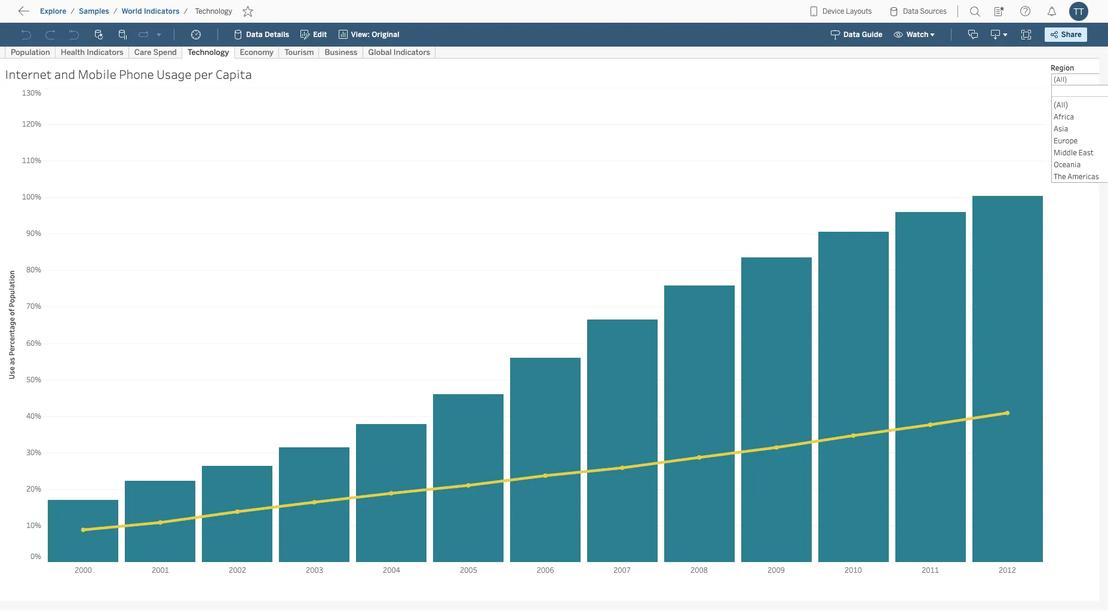 Task type: locate. For each thing, give the bounding box(es) containing it.
explore
[[40, 7, 66, 16]]

samples
[[79, 7, 109, 16]]

samples link
[[78, 7, 110, 16]]

1 / from the left
[[71, 7, 75, 16]]

/
[[71, 7, 75, 16], [113, 7, 117, 16], [184, 7, 188, 16]]

/ right to
[[71, 7, 75, 16]]

/ right indicators
[[184, 7, 188, 16]]

3 / from the left
[[184, 7, 188, 16]]

2 horizontal spatial /
[[184, 7, 188, 16]]

1 horizontal spatial /
[[113, 7, 117, 16]]

0 horizontal spatial /
[[71, 7, 75, 16]]

/ left 'world'
[[113, 7, 117, 16]]

explore link
[[39, 7, 67, 16]]

2 / from the left
[[113, 7, 117, 16]]



Task type: vqa. For each thing, say whether or not it's contained in the screenshot.
the World Indicators Link
yes



Task type: describe. For each thing, give the bounding box(es) containing it.
content
[[66, 9, 103, 20]]

indicators
[[144, 7, 180, 16]]

technology element
[[191, 7, 236, 16]]

to
[[54, 9, 63, 20]]

world indicators link
[[121, 7, 180, 16]]

world
[[122, 7, 142, 16]]

explore / samples / world indicators /
[[40, 7, 188, 16]]

skip to content
[[31, 9, 103, 20]]

skip
[[31, 9, 51, 20]]

technology
[[195, 7, 232, 16]]

skip to content link
[[29, 6, 122, 23]]



